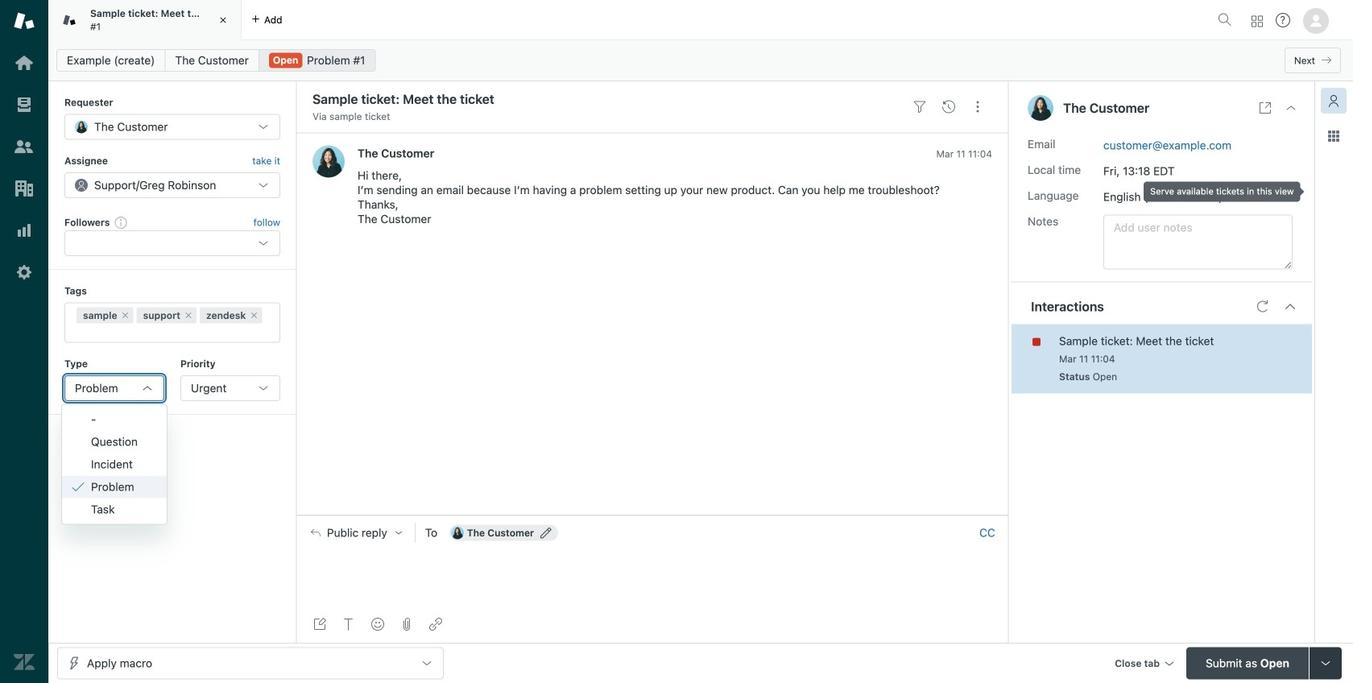 Task type: vqa. For each thing, say whether or not it's contained in the screenshot.
2nd option from the bottom
yes



Task type: describe. For each thing, give the bounding box(es) containing it.
info on adding followers image
[[115, 216, 128, 229]]

zendesk support image
[[14, 10, 35, 31]]

displays possible ticket submission types image
[[1320, 657, 1333, 670]]

get help image
[[1276, 13, 1291, 27]]

customer context image
[[1328, 94, 1341, 107]]

secondary element
[[48, 44, 1354, 77]]

close image
[[215, 12, 231, 28]]

4 option from the top
[[62, 498, 167, 521]]

ticket actions image
[[972, 100, 985, 113]]

apps image
[[1328, 130, 1341, 143]]

tabs tab list
[[48, 0, 1212, 40]]

Add user notes text field
[[1104, 215, 1293, 270]]

customers image
[[14, 136, 35, 157]]

views image
[[14, 94, 35, 115]]

1 vertical spatial mar 11 11:04 text field
[[1059, 353, 1115, 365]]

0 horizontal spatial mar 11 11:04 text field
[[937, 148, 993, 159]]

events image
[[943, 100, 956, 113]]

reporting image
[[14, 220, 35, 241]]

filter image
[[914, 100, 927, 113]]

zendesk products image
[[1252, 16, 1263, 27]]



Task type: locate. For each thing, give the bounding box(es) containing it.
close image
[[1285, 102, 1298, 114]]

add link (cmd k) image
[[429, 618, 442, 631]]

zendesk image
[[14, 652, 35, 673]]

draft mode image
[[313, 618, 326, 631]]

remove image
[[184, 311, 193, 320], [249, 311, 259, 320]]

get started image
[[14, 52, 35, 73]]

main element
[[0, 0, 48, 683]]

list box
[[61, 404, 168, 525]]

Mar 11 11:04 text field
[[937, 148, 993, 159], [1059, 353, 1115, 365]]

2 remove image from the left
[[249, 311, 259, 320]]

1 option from the top
[[62, 408, 167, 431]]

Subject field
[[309, 89, 902, 109]]

1 remove image from the left
[[184, 311, 193, 320]]

0 vertical spatial mar 11 11:04 text field
[[937, 148, 993, 159]]

remove image
[[121, 311, 130, 320]]

add attachment image
[[400, 618, 413, 631]]

0 horizontal spatial remove image
[[184, 311, 193, 320]]

tab
[[48, 0, 242, 40]]

admin image
[[14, 262, 35, 283]]

3 option from the top
[[62, 453, 167, 476]]

avatar image
[[313, 145, 345, 178]]

1 horizontal spatial mar 11 11:04 text field
[[1059, 353, 1115, 365]]

hide composer image
[[646, 509, 659, 522]]

2 option from the top
[[62, 431, 167, 453]]

edit user image
[[541, 527, 552, 539]]

option
[[62, 408, 167, 431], [62, 431, 167, 453], [62, 453, 167, 476], [62, 498, 167, 521]]

view more details image
[[1259, 102, 1272, 114]]

format text image
[[342, 618, 355, 631]]

organizations image
[[14, 178, 35, 199]]

user image
[[1028, 95, 1054, 121]]

1 horizontal spatial remove image
[[249, 311, 259, 320]]

insert emojis image
[[371, 618, 384, 631]]

customer@example.com image
[[451, 527, 464, 539]]



